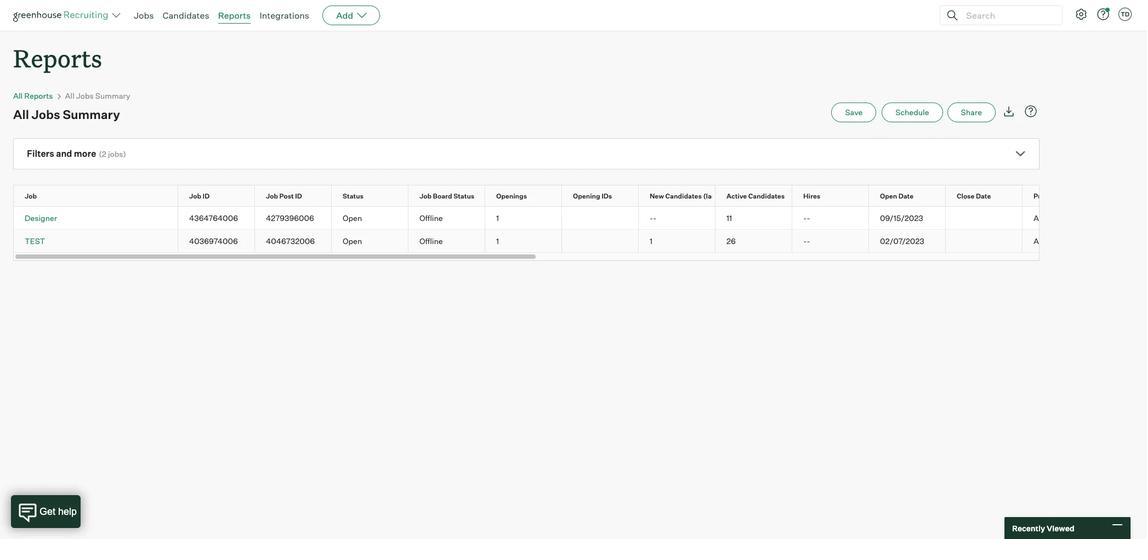 Task type: vqa. For each thing, say whether or not it's contained in the screenshot.
middle "sourcing,"
no



Task type: locate. For each thing, give the bounding box(es) containing it.
status
[[343, 192, 364, 200], [454, 192, 475, 200]]

--
[[650, 213, 657, 223], [804, 213, 810, 223], [804, 236, 810, 246]]

0 vertical spatial open
[[880, 192, 897, 200]]

1 vertical spatial summary
[[63, 107, 120, 122]]

0 horizontal spatial candidates
[[163, 10, 209, 21]]

grid containing designer
[[14, 185, 1147, 261]]

configure image
[[1075, 8, 1088, 21]]

1 date from the left
[[899, 192, 914, 200]]

job inside column header
[[25, 192, 37, 200]]

0 horizontal spatial id
[[203, 192, 210, 200]]

Search text field
[[964, 7, 1053, 23]]

save and schedule this report to revisit it! element
[[832, 103, 882, 122]]

date right close
[[976, 192, 991, 200]]

candidates
[[163, 10, 209, 21], [666, 192, 702, 200], [749, 192, 785, 200]]

all
[[13, 91, 23, 100], [65, 91, 74, 100], [13, 107, 29, 122]]

filters and more ( 2 jobs )
[[27, 148, 126, 159]]

row
[[14, 185, 1147, 206], [14, 207, 1147, 229], [14, 230, 1147, 252]]

job for job post id
[[266, 192, 278, 200]]

row containing job
[[14, 185, 1147, 206]]

1 allison tuohy from the top
[[1034, 213, 1083, 223]]

2 job from the left
[[189, 192, 201, 200]]

candidates right new
[[666, 192, 702, 200]]

job left "post"
[[266, 192, 278, 200]]

cell down ids
[[562, 230, 639, 252]]

1 vertical spatial allison tuohy
[[1034, 236, 1083, 246]]

td
[[1121, 10, 1130, 18]]

save
[[845, 108, 863, 117]]

jobs
[[108, 149, 123, 159]]

job id
[[189, 192, 210, 200]]

row containing designer
[[14, 207, 1147, 229]]

allison tuohy
[[1034, 213, 1083, 223], [1034, 236, 1083, 246]]

jobs down all reports link
[[32, 107, 60, 122]]

all jobs summary
[[65, 91, 130, 100], [13, 107, 120, 122]]

open inside column header
[[880, 192, 897, 200]]

share button
[[948, 103, 996, 122]]

offline
[[420, 213, 443, 223], [420, 236, 443, 246]]

days)
[[725, 192, 743, 200]]

and
[[56, 148, 72, 159]]

hires column header
[[793, 185, 879, 206]]

jobs
[[134, 10, 154, 21], [76, 91, 94, 100], [32, 107, 60, 122]]

primary
[[1034, 192, 1060, 200]]

1 vertical spatial row
[[14, 207, 1147, 229]]

0 vertical spatial row
[[14, 185, 1147, 206]]

opening ids column header
[[562, 185, 648, 206]]

1 id from the left
[[203, 192, 210, 200]]

date
[[899, 192, 914, 200], [976, 192, 991, 200]]

close date column header
[[946, 185, 1032, 206]]

close
[[957, 192, 975, 200]]

1 horizontal spatial jobs
[[76, 91, 94, 100]]

)
[[123, 149, 126, 159]]

reports
[[218, 10, 251, 21], [13, 42, 102, 74], [24, 91, 53, 100]]

active candidates
[[727, 192, 785, 200]]

date inside "close date" column header
[[976, 192, 991, 200]]

1 row group from the top
[[14, 207, 1147, 230]]

id up 4364764006
[[203, 192, 210, 200]]

grid
[[14, 185, 1147, 261]]

2 horizontal spatial candidates
[[749, 192, 785, 200]]

3 job from the left
[[266, 192, 278, 200]]

1 job from the left
[[25, 192, 37, 200]]

faq image
[[1025, 105, 1038, 118]]

cell down opening ids column header
[[562, 207, 639, 229]]

date for close date
[[976, 192, 991, 200]]

add
[[336, 10, 353, 21]]

status column header
[[332, 185, 418, 206]]

1 horizontal spatial id
[[295, 192, 302, 200]]

2 date from the left
[[976, 192, 991, 200]]

1 offline from the top
[[420, 213, 443, 223]]

2 vertical spatial open
[[343, 236, 362, 246]]

allison
[[1034, 213, 1058, 223], [1034, 236, 1058, 246]]

open
[[880, 192, 897, 200], [343, 213, 362, 223], [343, 236, 362, 246]]

1
[[496, 213, 499, 223], [496, 236, 499, 246], [650, 236, 653, 246]]

1 allison from the top
[[1034, 213, 1058, 223]]

2 allison from the top
[[1034, 236, 1058, 246]]

allison for 09/15/2023
[[1034, 213, 1058, 223]]

26
[[727, 236, 736, 246]]

0 horizontal spatial date
[[899, 192, 914, 200]]

date for open date
[[899, 192, 914, 200]]

0 vertical spatial tuohy
[[1060, 213, 1083, 223]]

job for job board status
[[420, 192, 432, 200]]

jobs right all reports link
[[76, 91, 94, 100]]

job column header
[[14, 185, 188, 206]]

1 vertical spatial open
[[343, 213, 362, 223]]

1 vertical spatial tuohy
[[1060, 236, 1083, 246]]

tuohy for 09/15/2023
[[1060, 213, 1083, 223]]

1 horizontal spatial status
[[454, 192, 475, 200]]

job
[[25, 192, 37, 200], [189, 192, 201, 200], [266, 192, 278, 200], [420, 192, 432, 200]]

job up 4364764006
[[189, 192, 201, 200]]

openings
[[496, 192, 527, 200]]

row group
[[14, 207, 1147, 230], [14, 230, 1147, 252]]

offline for 4279396006
[[420, 213, 443, 223]]

-
[[650, 213, 653, 223], [653, 213, 657, 223], [804, 213, 807, 223], [807, 213, 810, 223], [804, 236, 807, 246], [807, 236, 810, 246]]

1 vertical spatial all jobs summary
[[13, 107, 120, 122]]

open for 1
[[343, 236, 362, 246]]

jobs left candidates link
[[134, 10, 154, 21]]

0 vertical spatial offline
[[420, 213, 443, 223]]

job left board
[[420, 192, 432, 200]]

2 allison tuohy from the top
[[1034, 236, 1083, 246]]

candidates right 'jobs' link
[[163, 10, 209, 21]]

jobs link
[[134, 10, 154, 21]]

2 offline from the top
[[420, 236, 443, 246]]

1 vertical spatial jobs
[[76, 91, 94, 100]]

candidates right active
[[749, 192, 785, 200]]

tuohy for 02/07/2023
[[1060, 236, 1083, 246]]

-- for 11
[[804, 213, 810, 223]]

summary
[[95, 91, 130, 100], [63, 107, 120, 122]]

3 row from the top
[[14, 230, 1147, 252]]

(last
[[703, 192, 718, 200]]

0 vertical spatial allison
[[1034, 213, 1058, 223]]

1 horizontal spatial date
[[976, 192, 991, 200]]

schedule button
[[882, 103, 943, 122]]

job board status
[[420, 192, 475, 200]]

0 vertical spatial allison tuohy
[[1034, 213, 1083, 223]]

4 job from the left
[[420, 192, 432, 200]]

0 vertical spatial jobs
[[134, 10, 154, 21]]

1 horizontal spatial candidates
[[666, 192, 702, 200]]

ids
[[602, 192, 612, 200]]

job for job
[[25, 192, 37, 200]]

2 tuohy from the top
[[1060, 236, 1083, 246]]

open date
[[880, 192, 914, 200]]

2 row group from the top
[[14, 230, 1147, 252]]

candidates for new candidates (last 7 days)
[[666, 192, 702, 200]]

1 vertical spatial allison
[[1034, 236, 1058, 246]]

job post id
[[266, 192, 302, 200]]

openings column header
[[485, 185, 572, 206]]

2
[[102, 149, 106, 159]]

2 vertical spatial reports
[[24, 91, 53, 100]]

date inside the 'open date' column header
[[899, 192, 914, 200]]

tuohy
[[1060, 213, 1083, 223], [1060, 236, 1083, 246]]

id
[[203, 192, 210, 200], [295, 192, 302, 200]]

all for all jobs summary link
[[65, 91, 74, 100]]

allison for 02/07/2023
[[1034, 236, 1058, 246]]

1 vertical spatial reports
[[13, 42, 102, 74]]

id right "post"
[[295, 192, 302, 200]]

cell inside row group
[[562, 207, 639, 229]]

11
[[727, 213, 732, 223]]

1 vertical spatial offline
[[420, 236, 443, 246]]

cell
[[562, 207, 639, 229], [562, 230, 639, 252], [946, 230, 1023, 252]]

integrations
[[260, 10, 309, 21]]

candidates link
[[163, 10, 209, 21]]

job up designer link
[[25, 192, 37, 200]]

2 vertical spatial jobs
[[32, 107, 60, 122]]

4036974006
[[189, 236, 238, 246]]

0 horizontal spatial status
[[343, 192, 364, 200]]

recently
[[1013, 524, 1045, 533]]

1 row from the top
[[14, 185, 1147, 206]]

1 tuohy from the top
[[1060, 213, 1083, 223]]

download image
[[1003, 105, 1016, 118]]

2 vertical spatial row
[[14, 230, 1147, 252]]

2 row from the top
[[14, 207, 1147, 229]]

0 horizontal spatial jobs
[[32, 107, 60, 122]]

date up 09/15/2023
[[899, 192, 914, 200]]



Task type: describe. For each thing, give the bounding box(es) containing it.
4046732006
[[266, 236, 315, 246]]

(
[[99, 149, 102, 159]]

all reports link
[[13, 91, 53, 100]]

job id column header
[[178, 185, 264, 206]]

new candidates (last 7 days)
[[650, 192, 743, 200]]

reports link
[[218, 10, 251, 21]]

allison tuohy for 09/15/2023
[[1034, 213, 1083, 223]]

4279396006
[[266, 213, 314, 223]]

new
[[650, 192, 664, 200]]

close date
[[957, 192, 991, 200]]

recently viewed
[[1013, 524, 1075, 533]]

row for row group containing designer
[[14, 185, 1147, 206]]

row containing test
[[14, 230, 1147, 252]]

board
[[433, 192, 452, 200]]

primary recruiter
[[1034, 192, 1091, 200]]

td button
[[1117, 5, 1134, 23]]

job post id column header
[[255, 185, 341, 206]]

test link
[[25, 236, 45, 246]]

1 for 1
[[496, 236, 499, 246]]

2 id from the left
[[295, 192, 302, 200]]

all for all reports link
[[13, 91, 23, 100]]

offline for 4046732006
[[420, 236, 443, 246]]

opening
[[573, 192, 600, 200]]

09/15/2023
[[880, 213, 924, 223]]

active
[[727, 192, 747, 200]]

recruiter
[[1061, 192, 1091, 200]]

7
[[719, 192, 723, 200]]

candidates for active candidates
[[749, 192, 785, 200]]

02/07/2023
[[880, 236, 925, 246]]

row for row group containing test
[[14, 207, 1147, 229]]

new candidates (last 7 days) column header
[[639, 185, 743, 206]]

viewed
[[1047, 524, 1075, 533]]

1 status from the left
[[343, 192, 364, 200]]

job board status column header
[[409, 185, 495, 206]]

4364764006
[[189, 213, 238, 223]]

hires
[[804, 192, 821, 200]]

share
[[961, 108, 982, 117]]

designer link
[[25, 213, 57, 223]]

more
[[74, 148, 96, 159]]

open date column header
[[869, 185, 955, 206]]

active candidates column header
[[716, 185, 802, 206]]

row group containing designer
[[14, 207, 1147, 230]]

add button
[[323, 5, 380, 25]]

all jobs summary link
[[65, 91, 130, 100]]

cell for --
[[562, 207, 639, 229]]

allison tuohy for 02/07/2023
[[1034, 236, 1083, 246]]

2 horizontal spatial jobs
[[134, 10, 154, 21]]

integrations link
[[260, 10, 309, 21]]

open for --
[[343, 213, 362, 223]]

0 vertical spatial summary
[[95, 91, 130, 100]]

0 vertical spatial all jobs summary
[[65, 91, 130, 100]]

td button
[[1119, 8, 1132, 21]]

designer
[[25, 213, 57, 223]]

0 vertical spatial reports
[[218, 10, 251, 21]]

cell down "close date" column header
[[946, 230, 1023, 252]]

2 status from the left
[[454, 192, 475, 200]]

filters
[[27, 148, 54, 159]]

cell for 1
[[562, 230, 639, 252]]

test
[[25, 236, 45, 246]]

job for job id
[[189, 192, 201, 200]]

row group containing test
[[14, 230, 1147, 252]]

1 for --
[[496, 213, 499, 223]]

save button
[[832, 103, 877, 122]]

-- for 26
[[804, 236, 810, 246]]

schedule
[[896, 108, 929, 117]]

all reports
[[13, 91, 53, 100]]

opening ids
[[573, 192, 612, 200]]

greenhouse recruiting image
[[13, 9, 112, 22]]

post
[[280, 192, 294, 200]]



